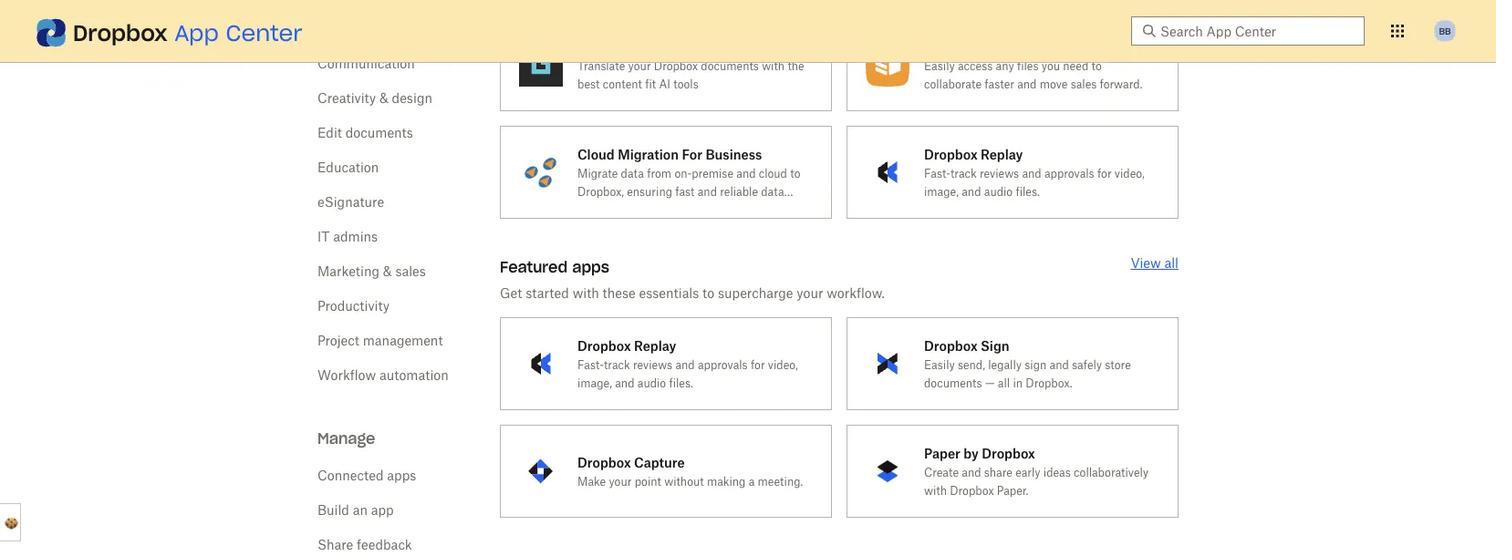 Task type: vqa. For each thing, say whether or not it's contained in the screenshot.
Easily inside EASILY ACCESS ANY FILES YOU NEED TO COLLABORATE FASTER AND MOVE SALES FORWARD.
yes



Task type: describe. For each thing, give the bounding box(es) containing it.
1 horizontal spatial data
[[761, 185, 785, 199]]

0 vertical spatial track
[[951, 167, 977, 180]]

creativity & design link
[[318, 90, 433, 105]]

reliable
[[720, 185, 759, 199]]

access
[[958, 59, 993, 73]]

0 vertical spatial audio
[[985, 185, 1013, 199]]

and inside paper by dropbox create and share early ideas collaboratively with dropbox paper.
[[962, 466, 982, 480]]

1 vertical spatial reviews
[[633, 358, 673, 372]]

dropbox down these
[[578, 338, 631, 354]]

1 horizontal spatial files.
[[1016, 185, 1040, 199]]

edit
[[318, 125, 342, 140]]

dropbox,
[[578, 185, 624, 199]]

a
[[749, 475, 755, 489]]

1 vertical spatial files.
[[669, 377, 694, 390]]

your inside dropbox capture make your point without making a meeting.
[[609, 475, 632, 489]]

sales inside easily access any files you need to collaborate faster and move sales forward.
[[1071, 77, 1097, 91]]

legally
[[989, 358, 1022, 372]]

dropbox.
[[1026, 377, 1073, 390]]

documents inside translate your dropbox documents with the best content fit ai tools
[[701, 59, 759, 73]]

fit
[[646, 77, 656, 91]]

build an app
[[318, 502, 394, 518]]

dropbox up share
[[982, 446, 1036, 461]]

fast
[[676, 185, 695, 199]]

dropbox down share
[[950, 484, 994, 498]]

ai
[[659, 77, 671, 91]]

workflow automation
[[318, 367, 449, 383]]

to inside cloud migration for business migrate data from on-premise and cloud to dropbox, ensuring fast and reliable data transfer.
[[791, 167, 801, 180]]

1 vertical spatial documents
[[346, 125, 413, 140]]

you
[[1042, 59, 1061, 73]]

faster
[[985, 77, 1015, 91]]

view
[[1131, 256, 1162, 271]]

ideas
[[1044, 466, 1071, 480]]

admins
[[333, 229, 378, 244]]

started
[[526, 285, 569, 301]]

capture
[[634, 455, 685, 471]]

bb button
[[1431, 16, 1460, 46]]

1 vertical spatial approvals
[[698, 358, 748, 372]]

an
[[353, 502, 368, 518]]

translate your dropbox documents with the best content fit ai tools link
[[500, 18, 832, 111]]

0 horizontal spatial image,
[[578, 377, 612, 390]]

1 vertical spatial video,
[[768, 358, 799, 372]]

project
[[318, 333, 360, 348]]

creativity
[[318, 90, 376, 105]]

documents inside dropbox sign easily send, legally sign and safely store documents — all in dropbox.
[[925, 377, 983, 390]]

center
[[226, 19, 303, 47]]

0 vertical spatial fast-
[[925, 167, 951, 180]]

and inside easily access any files you need to collaborate faster and move sales forward.
[[1018, 77, 1037, 91]]

transfer.
[[578, 203, 620, 217]]

it admins link
[[318, 229, 378, 244]]

collaboratively
[[1074, 466, 1149, 480]]

sign
[[981, 338, 1010, 354]]

safely
[[1073, 358, 1103, 372]]

dropbox app center
[[73, 19, 303, 47]]

marketing
[[318, 263, 380, 279]]

all inside dropbox sign easily send, legally sign and safely store documents — all in dropbox.
[[998, 377, 1011, 390]]

translate
[[578, 59, 626, 73]]

dropbox down collaborate
[[925, 147, 978, 162]]

share
[[985, 466, 1013, 480]]

0 vertical spatial image,
[[925, 185, 959, 199]]

without
[[665, 475, 704, 489]]

build an app link
[[318, 502, 394, 518]]

feedback
[[357, 537, 412, 553]]

paper by dropbox create and share early ideas collaboratively with dropbox paper.
[[925, 446, 1149, 498]]

education
[[318, 159, 379, 175]]

migrate
[[578, 167, 618, 180]]

communication link
[[318, 55, 415, 71]]

cloud
[[759, 167, 788, 180]]

need
[[1064, 59, 1089, 73]]

& for sales
[[383, 263, 392, 279]]

forward.
[[1100, 77, 1143, 91]]

management
[[363, 333, 443, 348]]

workflow
[[318, 367, 376, 383]]

by
[[964, 446, 979, 461]]

with inside translate your dropbox documents with the best content fit ai tools
[[762, 59, 785, 73]]

these
[[603, 285, 636, 301]]

paper
[[925, 446, 961, 461]]

content
[[603, 77, 643, 91]]

project management
[[318, 333, 443, 348]]

featured
[[500, 258, 568, 277]]

dropbox inside dropbox capture make your point without making a meeting.
[[578, 455, 631, 471]]

get
[[500, 285, 522, 301]]

view all link
[[1131, 256, 1179, 271]]

to inside easily access any files you need to collaborate faster and move sales forward.
[[1092, 59, 1102, 73]]

marketing & sales
[[318, 263, 426, 279]]

create
[[925, 466, 959, 480]]

0 vertical spatial dropbox replay fast-track reviews and approvals for video, image, and audio files.
[[925, 147, 1145, 199]]

make
[[578, 475, 606, 489]]

migration
[[618, 147, 679, 162]]

it
[[318, 229, 330, 244]]

featured apps
[[500, 258, 610, 277]]

share feedback link
[[318, 537, 412, 553]]

point
[[635, 475, 662, 489]]

with inside paper by dropbox create and share early ideas collaboratively with dropbox paper.
[[925, 484, 947, 498]]

easily access any files you need to collaborate faster and move sales forward. link
[[847, 18, 1179, 111]]

—
[[986, 377, 995, 390]]

manage
[[318, 429, 375, 448]]

education link
[[318, 159, 379, 175]]

your inside translate your dropbox documents with the best content fit ai tools
[[629, 59, 651, 73]]

communication
[[318, 55, 415, 71]]

share feedback
[[318, 537, 412, 553]]

files
[[1018, 59, 1039, 73]]

dropbox inside translate your dropbox documents with the best content fit ai tools
[[654, 59, 698, 73]]

from
[[647, 167, 672, 180]]

apps for featured apps
[[573, 258, 610, 277]]



Task type: locate. For each thing, give the bounding box(es) containing it.
apps for connected apps
[[387, 468, 417, 483]]

1 horizontal spatial for
[[1098, 167, 1112, 180]]

premise
[[692, 167, 734, 180]]

0 horizontal spatial for
[[751, 358, 765, 372]]

connected apps link
[[318, 468, 417, 483]]

supercharge
[[718, 285, 794, 301]]

connected apps
[[318, 468, 417, 483]]

tools
[[674, 77, 699, 91]]

1 vertical spatial with
[[573, 285, 599, 301]]

cloud migration for business migrate data from on-premise and cloud to dropbox, ensuring fast and reliable data transfer.
[[578, 147, 801, 217]]

1 vertical spatial your
[[797, 285, 824, 301]]

sales down need
[[1071, 77, 1097, 91]]

store
[[1106, 358, 1132, 372]]

documents left the
[[701, 59, 759, 73]]

any
[[996, 59, 1015, 73]]

and inside dropbox sign easily send, legally sign and safely store documents — all in dropbox.
[[1050, 358, 1070, 372]]

0 horizontal spatial reviews
[[633, 358, 673, 372]]

the
[[788, 59, 805, 73]]

data down 'cloud' at right top
[[761, 185, 785, 199]]

bb
[[1440, 25, 1452, 37]]

to right need
[[1092, 59, 1102, 73]]

0 vertical spatial files.
[[1016, 185, 1040, 199]]

sign
[[1025, 358, 1047, 372]]

your left workflow.
[[797, 285, 824, 301]]

meeting.
[[758, 475, 804, 489]]

get started with these essentials to supercharge your workflow.
[[500, 285, 885, 301]]

0 vertical spatial for
[[1098, 167, 1112, 180]]

0 horizontal spatial dropbox replay fast-track reviews and approvals for video, image, and audio files.
[[578, 338, 799, 390]]

audio
[[985, 185, 1013, 199], [638, 377, 666, 390]]

apps
[[573, 258, 610, 277], [387, 468, 417, 483]]

Search App Center text field
[[1161, 21, 1355, 41]]

1 horizontal spatial apps
[[573, 258, 610, 277]]

1 horizontal spatial fast-
[[925, 167, 951, 180]]

video, down 'supercharge'
[[768, 358, 799, 372]]

reviews down the essentials
[[633, 358, 673, 372]]

project management link
[[318, 333, 443, 348]]

0 vertical spatial video,
[[1115, 167, 1145, 180]]

1 vertical spatial image,
[[578, 377, 612, 390]]

0 vertical spatial your
[[629, 59, 651, 73]]

1 horizontal spatial sales
[[1071, 77, 1097, 91]]

0 vertical spatial documents
[[701, 59, 759, 73]]

& for design
[[380, 90, 389, 105]]

1 horizontal spatial with
[[762, 59, 785, 73]]

documents down creativity & design link
[[346, 125, 413, 140]]

with left the
[[762, 59, 785, 73]]

2 horizontal spatial with
[[925, 484, 947, 498]]

0 horizontal spatial apps
[[387, 468, 417, 483]]

1 horizontal spatial video,
[[1115, 167, 1145, 180]]

0 vertical spatial all
[[1165, 256, 1179, 271]]

marketing & sales link
[[318, 263, 426, 279]]

productivity
[[318, 298, 390, 314]]

1 vertical spatial audio
[[638, 377, 666, 390]]

0 horizontal spatial documents
[[346, 125, 413, 140]]

dropbox replay fast-track reviews and approvals for video, image, and audio files.
[[925, 147, 1145, 199], [578, 338, 799, 390]]

2 horizontal spatial documents
[[925, 377, 983, 390]]

track down collaborate
[[951, 167, 977, 180]]

1 vertical spatial dropbox replay fast-track reviews and approvals for video, image, and audio files.
[[578, 338, 799, 390]]

1 vertical spatial track
[[604, 358, 630, 372]]

in
[[1014, 377, 1023, 390]]

documents down the send,
[[925, 377, 983, 390]]

all left in
[[998, 377, 1011, 390]]

easily access any files you need to collaborate faster and move sales forward.
[[925, 59, 1143, 91]]

best
[[578, 77, 600, 91]]

making
[[707, 475, 746, 489]]

for down forward.
[[1098, 167, 1112, 180]]

for
[[682, 147, 703, 162]]

reviews
[[980, 167, 1020, 180], [633, 358, 673, 372]]

approvals
[[1045, 167, 1095, 180], [698, 358, 748, 372]]

esignature
[[318, 194, 384, 209]]

1 horizontal spatial approvals
[[1045, 167, 1095, 180]]

dropbox left app
[[73, 19, 168, 47]]

edit documents
[[318, 125, 413, 140]]

2 vertical spatial to
[[703, 285, 715, 301]]

1 horizontal spatial dropbox replay fast-track reviews and approvals for video, image, and audio files.
[[925, 147, 1145, 199]]

easily up collaborate
[[925, 59, 955, 73]]

reviews down faster
[[980, 167, 1020, 180]]

2 vertical spatial your
[[609, 475, 632, 489]]

to right 'cloud' at right top
[[791, 167, 801, 180]]

files.
[[1016, 185, 1040, 199], [669, 377, 694, 390]]

1 horizontal spatial replay
[[981, 147, 1024, 162]]

replay
[[981, 147, 1024, 162], [634, 338, 677, 354]]

to right the essentials
[[703, 285, 715, 301]]

0 vertical spatial sales
[[1071, 77, 1097, 91]]

1 vertical spatial apps
[[387, 468, 417, 483]]

your left point
[[609, 475, 632, 489]]

all
[[1165, 256, 1179, 271], [998, 377, 1011, 390]]

1 easily from the top
[[925, 59, 955, 73]]

&
[[380, 90, 389, 105], [383, 263, 392, 279]]

fast- down these
[[578, 358, 604, 372]]

dropbox replay fast-track reviews and approvals for video, image, and audio files. down get started with these essentials to supercharge your workflow.
[[578, 338, 799, 390]]

workflow.
[[827, 285, 885, 301]]

view all
[[1131, 256, 1179, 271]]

business
[[706, 147, 762, 162]]

2 vertical spatial documents
[[925, 377, 983, 390]]

0 vertical spatial approvals
[[1045, 167, 1095, 180]]

your up fit
[[629, 59, 651, 73]]

sales right the marketing
[[396, 263, 426, 279]]

1 vertical spatial data
[[761, 185, 785, 199]]

0 vertical spatial replay
[[981, 147, 1024, 162]]

early
[[1016, 466, 1041, 480]]

1 horizontal spatial image,
[[925, 185, 959, 199]]

apps up app
[[387, 468, 417, 483]]

it admins
[[318, 229, 378, 244]]

edit documents link
[[318, 125, 413, 140]]

video, down forward.
[[1115, 167, 1145, 180]]

apps up these
[[573, 258, 610, 277]]

0 vertical spatial &
[[380, 90, 389, 105]]

0 horizontal spatial fast-
[[578, 358, 604, 372]]

send,
[[958, 358, 986, 372]]

track down these
[[604, 358, 630, 372]]

1 horizontal spatial reviews
[[980, 167, 1020, 180]]

track
[[951, 167, 977, 180], [604, 358, 630, 372]]

1 vertical spatial sales
[[396, 263, 426, 279]]

app
[[175, 19, 219, 47]]

2 easily from the top
[[925, 358, 955, 372]]

2 vertical spatial with
[[925, 484, 947, 498]]

all right view
[[1165, 256, 1179, 271]]

approvals down move
[[1045, 167, 1095, 180]]

translate your dropbox documents with the best content fit ai tools
[[578, 59, 805, 91]]

0 horizontal spatial files.
[[669, 377, 694, 390]]

0 horizontal spatial replay
[[634, 338, 677, 354]]

0 horizontal spatial approvals
[[698, 358, 748, 372]]

dropbox sign easily send, legally sign and safely store documents — all in dropbox.
[[925, 338, 1132, 390]]

& right the marketing
[[383, 263, 392, 279]]

1 horizontal spatial all
[[1165, 256, 1179, 271]]

1 horizontal spatial to
[[791, 167, 801, 180]]

0 vertical spatial to
[[1092, 59, 1102, 73]]

dropbox up the make
[[578, 455, 631, 471]]

fast- down collaborate
[[925, 167, 951, 180]]

your
[[629, 59, 651, 73], [797, 285, 824, 301], [609, 475, 632, 489]]

0 horizontal spatial video,
[[768, 358, 799, 372]]

1 vertical spatial replay
[[634, 338, 677, 354]]

1 vertical spatial easily
[[925, 358, 955, 372]]

dropbox up tools
[[654, 59, 698, 73]]

2 horizontal spatial to
[[1092, 59, 1102, 73]]

replay down the essentials
[[634, 338, 677, 354]]

share
[[318, 537, 353, 553]]

1 vertical spatial to
[[791, 167, 801, 180]]

easily inside dropbox sign easily send, legally sign and safely store documents — all in dropbox.
[[925, 358, 955, 372]]

0 horizontal spatial all
[[998, 377, 1011, 390]]

data down migration
[[621, 167, 644, 180]]

with left these
[[573, 285, 599, 301]]

0 horizontal spatial sales
[[396, 263, 426, 279]]

1 vertical spatial all
[[998, 377, 1011, 390]]

0 vertical spatial easily
[[925, 59, 955, 73]]

dropbox
[[73, 19, 168, 47], [654, 59, 698, 73], [925, 147, 978, 162], [578, 338, 631, 354], [925, 338, 978, 354], [982, 446, 1036, 461], [578, 455, 631, 471], [950, 484, 994, 498]]

1 horizontal spatial track
[[951, 167, 977, 180]]

esignature link
[[318, 194, 384, 209]]

0 vertical spatial apps
[[573, 258, 610, 277]]

dropbox replay fast-track reviews and approvals for video, image, and audio files. down move
[[925, 147, 1145, 199]]

for down 'supercharge'
[[751, 358, 765, 372]]

build
[[318, 502, 350, 518]]

1 horizontal spatial audio
[[985, 185, 1013, 199]]

design
[[392, 90, 433, 105]]

0 horizontal spatial to
[[703, 285, 715, 301]]

workflow automation link
[[318, 367, 449, 383]]

easily left the send,
[[925, 358, 955, 372]]

0 vertical spatial with
[[762, 59, 785, 73]]

1 vertical spatial for
[[751, 358, 765, 372]]

0 horizontal spatial audio
[[638, 377, 666, 390]]

fast-
[[925, 167, 951, 180], [578, 358, 604, 372]]

data
[[621, 167, 644, 180], [761, 185, 785, 199]]

0 horizontal spatial data
[[621, 167, 644, 180]]

0 vertical spatial data
[[621, 167, 644, 180]]

0 vertical spatial reviews
[[980, 167, 1020, 180]]

documents
[[701, 59, 759, 73], [346, 125, 413, 140], [925, 377, 983, 390]]

0 horizontal spatial track
[[604, 358, 630, 372]]

1 vertical spatial fast-
[[578, 358, 604, 372]]

connected
[[318, 468, 384, 483]]

1 horizontal spatial documents
[[701, 59, 759, 73]]

to
[[1092, 59, 1102, 73], [791, 167, 801, 180], [703, 285, 715, 301]]

1 vertical spatial &
[[383, 263, 392, 279]]

replay down faster
[[981, 147, 1024, 162]]

0 horizontal spatial with
[[573, 285, 599, 301]]

approvals down get started with these essentials to supercharge your workflow.
[[698, 358, 748, 372]]

easily inside easily access any files you need to collaborate faster and move sales forward.
[[925, 59, 955, 73]]

dropbox inside dropbox sign easily send, legally sign and safely store documents — all in dropbox.
[[925, 338, 978, 354]]

cloud
[[578, 147, 615, 162]]

dropbox up the send,
[[925, 338, 978, 354]]

with down "create"
[[925, 484, 947, 498]]

app
[[371, 502, 394, 518]]

ensuring
[[627, 185, 673, 199]]

video,
[[1115, 167, 1145, 180], [768, 358, 799, 372]]

& left design
[[380, 90, 389, 105]]



